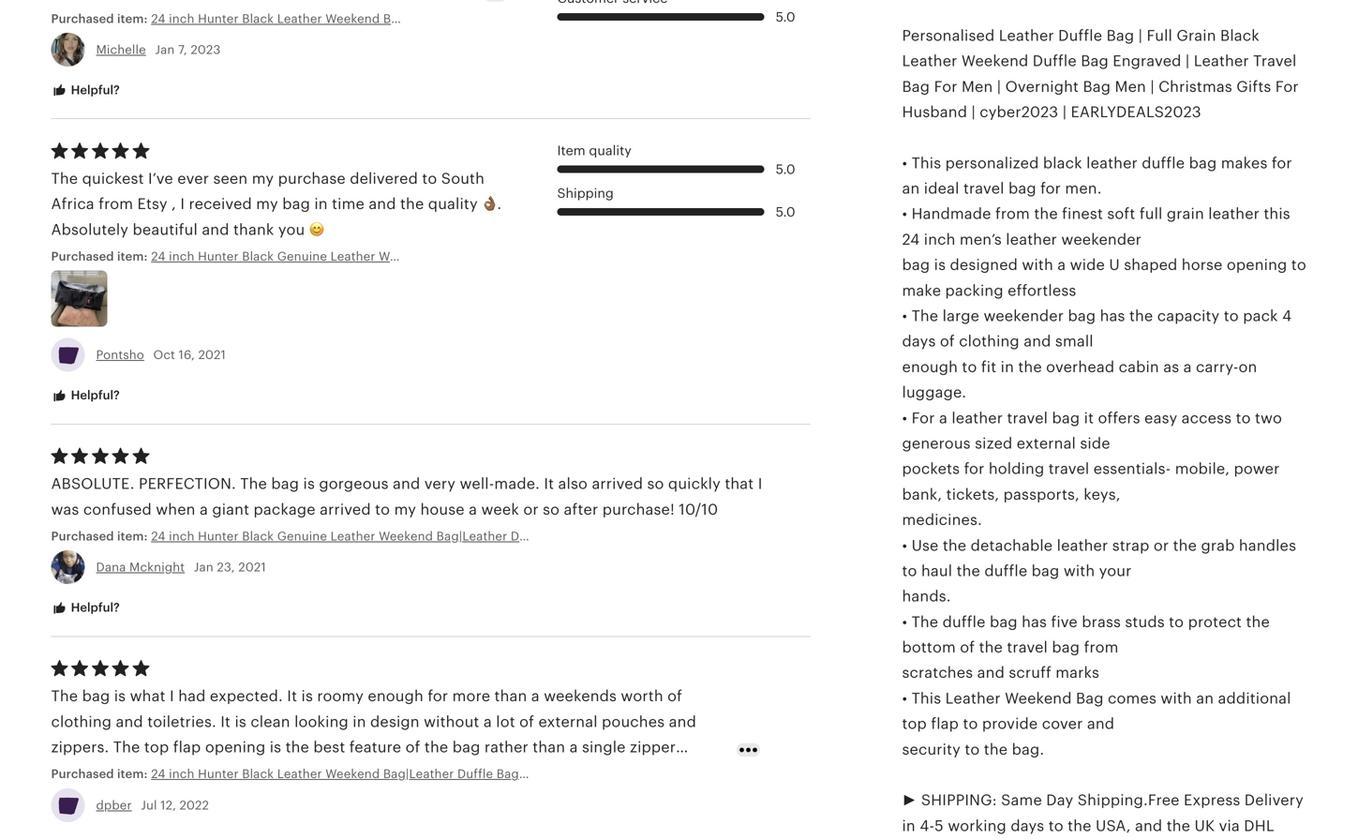 Task type: locate. For each thing, give the bounding box(es) containing it.
for inside • this personalized black leather duffle bag makes for an ideal travel bag for men. • handmade from the finest soft full grain leather this 24 inch men's leather weekender bag is designed with a wide u shaped horse opening to make packing effortless • the large weekender bag has the capacity to pack 4 days of clothing and small enough to fit in the overhead cabin as a carry-on luggage. • for a leather travel bag it offers easy access to two generous sized external side pockets for holding travel essentials- mobile, power bank, tickets, passports, keys, medicines. • use the detachable leather strap or the grab handles to haul the duffle bag with your hands. • the duffle bag has five brass studs to protect the bottom of the travel bag from scratches and scruff marks • this leather weekend bag comes with an additional top flap to provide cover and security to the bag.
[[912, 410, 935, 426]]

• down luggage.
[[902, 410, 908, 426]]

1 vertical spatial it
[[185, 764, 195, 781]]

1 vertical spatial enough
[[368, 688, 424, 705]]

0 horizontal spatial it
[[51, 790, 61, 807]]

0 vertical spatial top
[[902, 715, 927, 732]]

• left use
[[902, 537, 908, 554]]

helpful? button down michelle link
[[37, 73, 134, 108]]

0 horizontal spatial opening
[[205, 739, 266, 756]]

1 horizontal spatial jan
[[194, 560, 214, 574]]

jan left 7, at top
[[155, 43, 175, 57]]

1 vertical spatial this
[[912, 690, 942, 707]]

weekender up u
[[1062, 231, 1142, 248]]

strap
[[1113, 537, 1150, 554]]

weekender
[[1062, 231, 1142, 248], [984, 308, 1064, 324]]

bag up package
[[271, 475, 299, 492]]

•
[[902, 155, 908, 171], [902, 206, 908, 222], [902, 308, 908, 324], [902, 410, 908, 426], [902, 537, 908, 554], [902, 613, 908, 630], [902, 690, 908, 707]]

0 vertical spatial 5.0
[[776, 10, 796, 24]]

1 vertical spatial has
[[1022, 613, 1047, 630]]

1 vertical spatial 2021
[[238, 560, 266, 574]]

travel up sized
[[1007, 410, 1048, 426]]

2 5.0 from the top
[[776, 162, 796, 177]]

1 vertical spatial helpful? button
[[37, 378, 134, 413]]

was
[[51, 501, 79, 518]]

the
[[51, 170, 78, 187], [912, 308, 939, 324], [240, 475, 267, 492], [912, 613, 939, 630], [51, 688, 78, 705], [113, 739, 140, 756], [622, 764, 649, 781]]

uk
[[1195, 817, 1215, 834]]

handmade
[[912, 206, 992, 222]]

• down make
[[902, 308, 908, 324]]

1 horizontal spatial quality
[[589, 143, 632, 158]]

1 horizontal spatial days
[[1011, 817, 1045, 834]]

worth
[[621, 688, 664, 705]]

packing down best
[[317, 764, 376, 781]]

0 vertical spatial so
[[647, 475, 664, 492]]

gifts
[[1237, 78, 1272, 95]]

• down scratches
[[902, 690, 908, 707]]

0 horizontal spatial so
[[543, 501, 560, 518]]

is up package
[[303, 475, 315, 492]]

0 horizontal spatial external
[[539, 713, 598, 730]]

has down u
[[1100, 308, 1126, 324]]

0 vertical spatial packing
[[946, 282, 1004, 299]]

0 vertical spatial easier
[[245, 764, 289, 781]]

medicines.
[[902, 511, 982, 528]]

• this personalized black leather duffle bag makes for an ideal travel bag for men. • handmade from the finest soft full grain leather this 24 inch men's leather weekender bag is designed with a wide u shaped horse opening to make packing effortless • the large weekender bag has the capacity to pack 4 days of clothing and small enough to fit in the overhead cabin as a carry-on luggage. • for a leather travel bag it offers easy access to two generous sized external side pockets for holding travel essentials- mobile, power bank, tickets, passports, keys, medicines. • use the detachable leather strap or the grab handles to haul the duffle bag with your hands. • the duffle bag has five brass studs to protect the bottom of the travel bag from scratches and scruff marks • this leather weekend bag comes with an additional top flap to provide cover and security to the bag.
[[902, 155, 1307, 758]]

0 vertical spatial enough
[[902, 359, 958, 375]]

0 vertical spatial than
[[495, 688, 527, 705]]

0 vertical spatial clothing
[[959, 333, 1020, 350]]

0 horizontal spatial from
[[99, 196, 133, 212]]

0 vertical spatial helpful?
[[68, 83, 120, 97]]

1 horizontal spatial it
[[185, 764, 195, 781]]

2 horizontal spatial it
[[1084, 410, 1094, 426]]

2 vertical spatial my
[[394, 501, 416, 518]]

0 horizontal spatial arrived
[[320, 501, 371, 518]]

0 vertical spatial or
[[523, 501, 539, 518]]

the down hands.
[[912, 613, 939, 630]]

4 purchased item: from the top
[[51, 767, 151, 781]]

for down black at right
[[1041, 180, 1061, 197]]

3 helpful? from the top
[[68, 601, 120, 615]]

1 vertical spatial weekend
[[1005, 690, 1072, 707]]

top up security
[[902, 715, 927, 732]]

0 vertical spatial i
[[180, 196, 185, 212]]

brass
[[1082, 613, 1121, 630]]

3 item: from the top
[[117, 529, 148, 543]]

scratches
[[902, 664, 973, 681]]

3 purchased from the top
[[51, 529, 114, 543]]

1 horizontal spatial external
[[1017, 435, 1076, 452]]

1 vertical spatial weekender
[[984, 308, 1064, 324]]

travel
[[964, 180, 1005, 197], [1007, 410, 1048, 426], [1049, 460, 1090, 477], [1007, 639, 1048, 656]]

0 horizontal spatial flap
[[173, 739, 201, 756]]

than
[[495, 688, 527, 705], [533, 739, 565, 756]]

0 horizontal spatial i
[[170, 688, 174, 705]]

my right seen
[[252, 170, 274, 187]]

pack
[[1243, 308, 1278, 324]]

weekend inside • this personalized black leather duffle bag makes for an ideal travel bag for men. • handmade from the finest soft full grain leather this 24 inch men's leather weekender bag is designed with a wide u shaped horse opening to make packing effortless • the large weekender bag has the capacity to pack 4 days of clothing and small enough to fit in the overhead cabin as a carry-on luggage. • for a leather travel bag it offers easy access to two generous sized external side pockets for holding travel essentials- mobile, power bank, tickets, passports, keys, medicines. • use the detachable leather strap or the grab handles to haul the duffle bag with your hands. • the duffle bag has five brass studs to protect the bottom of the travel bag from scratches and scruff marks • this leather weekend bag comes with an additional top flap to provide cover and security to the bag.
[[1005, 690, 1072, 707]]

the down "delivered"
[[400, 196, 424, 212]]

2 horizontal spatial makes
[[1221, 155, 1268, 171]]

leather inside • this personalized black leather duffle bag makes for an ideal travel bag for men. • handmade from the finest soft full grain leather this 24 inch men's leather weekender bag is designed with a wide u shaped horse opening to make packing effortless • the large weekender bag has the capacity to pack 4 days of clothing and small enough to fit in the overhead cabin as a carry-on luggage. • for a leather travel bag it offers easy access to two generous sized external side pockets for holding travel essentials- mobile, power bank, tickets, passports, keys, medicines. • use the detachable leather strap or the grab handles to haul the duffle bag with your hands. • the duffle bag has five brass studs to protect the bottom of the travel bag from scratches and scruff marks • this leather weekend bag comes with an additional top flap to provide cover and security to the bag.
[[946, 690, 1001, 707]]

helpful? down michelle link
[[68, 83, 120, 97]]

shipping.free
[[1078, 792, 1180, 809]]

1 men from the left
[[962, 78, 993, 95]]

effortless
[[1008, 282, 1077, 299]]

and left very
[[393, 475, 420, 492]]

2 vertical spatial with
[[1161, 690, 1192, 707]]

is down expected.
[[235, 713, 246, 730]]

1 vertical spatial clothing
[[51, 713, 112, 730]]

5.0 for item quality
[[776, 162, 796, 177]]

0 vertical spatial with
[[1022, 257, 1054, 273]]

4 item: from the top
[[117, 767, 148, 781]]

lot
[[496, 713, 515, 730]]

quality
[[589, 143, 632, 158], [428, 196, 478, 212]]

4 purchased from the top
[[51, 767, 114, 781]]

purchased item: for dana mcknight
[[51, 529, 151, 543]]

and down feature at the bottom of page
[[380, 764, 407, 781]]

or inside • this personalized black leather duffle bag makes for an ideal travel bag for men. • handmade from the finest soft full grain leather this 24 inch men's leather weekender bag is designed with a wide u shaped horse opening to make packing effortless • the large weekender bag has the capacity to pack 4 days of clothing and small enough to fit in the overhead cabin as a carry-on luggage. • for a leather travel bag it offers easy access to two generous sized external side pockets for holding travel essentials- mobile, power bank, tickets, passports, keys, medicines. • use the detachable leather strap or the grab handles to haul the duffle bag with your hands. • the duffle bag has five brass studs to protect the bottom of the travel bag from scratches and scruff marks • this leather weekend bag comes with an additional top flap to provide cover and security to the bag.
[[1154, 537, 1169, 554]]

or inside absolute. perfection. the bag is  gorgeous and very well-made. it also arrived so quickly that i was confused when a giant package arrived to my house a week or so after purchase!  10/10
[[523, 501, 539, 518]]

to left pack
[[1224, 308, 1239, 324]]

purchased down zippers.
[[51, 767, 114, 781]]

make
[[902, 282, 941, 299]]

2 men from the left
[[1115, 78, 1147, 95]]

five
[[1051, 613, 1078, 630]]

to inside absolute. perfection. the bag is  gorgeous and very well-made. it also arrived so quickly that i was confused when a giant package arrived to my house a week or so after purchase!  10/10
[[375, 501, 390, 518]]

made.
[[494, 475, 540, 492]]

packing inside the bag is what i had expected. it is roomy enough for more than a weekends worth of clothing and toiletries. it is clean looking in design without a lot of external pouches and zippers. the top flap opening is the best feature of the bag rather than a single zipper opening. it makes it much easier for packing and and accessing the contents. the flap makes it easier to see the entire contents in the bag.
[[317, 764, 376, 781]]

opening inside the bag is what i had expected. it is roomy enough for more than a weekends worth of clothing and toiletries. it is clean looking in design without a lot of external pouches and zippers. the top flap opening is the best feature of the bag rather than a single zipper opening. it makes it much easier for packing and and accessing the contents. the flap makes it easier to see the entire contents in the bag.
[[205, 739, 266, 756]]

of
[[940, 333, 955, 350], [960, 639, 975, 656], [668, 688, 683, 705], [520, 713, 534, 730], [406, 739, 421, 756]]

enough inside • this personalized black leather duffle bag makes for an ideal travel bag for men. • handmade from the finest soft full grain leather this 24 inch men's leather weekender bag is designed with a wide u shaped horse opening to make packing effortless • the large weekender bag has the capacity to pack 4 days of clothing and small enough to fit in the overhead cabin as a carry-on luggage. • for a leather travel bag it offers easy access to two generous sized external side pockets for holding travel essentials- mobile, power bank, tickets, passports, keys, medicines. • use the detachable leather strap or the grab handles to haul the duffle bag with your hands. • the duffle bag has five brass studs to protect the bottom of the travel bag from scratches and scruff marks • this leather weekend bag comes with an additional top flap to provide cover and security to the bag.
[[902, 359, 958, 375]]

enough up design
[[368, 688, 424, 705]]

your
[[1099, 562, 1132, 579]]

1 horizontal spatial top
[[902, 715, 927, 732]]

bag.
[[1012, 741, 1045, 758], [350, 790, 383, 807]]

• down the husband
[[902, 155, 908, 171]]

1 vertical spatial with
[[1064, 562, 1095, 579]]

1 vertical spatial i
[[758, 475, 763, 492]]

arrived
[[592, 475, 643, 492], [320, 501, 371, 518]]

2 horizontal spatial i
[[758, 475, 763, 492]]

use
[[912, 537, 939, 554]]

easier down opening.
[[65, 790, 109, 807]]

1 item: from the top
[[117, 11, 148, 26]]

7 • from the top
[[902, 690, 908, 707]]

received
[[189, 196, 252, 212]]

christmas
[[1159, 78, 1233, 95]]

easier up contents
[[245, 764, 289, 781]]

studs
[[1125, 613, 1165, 630]]

1 vertical spatial bag.
[[350, 790, 383, 807]]

1 vertical spatial quality
[[428, 196, 478, 212]]

etsy
[[137, 196, 168, 212]]

dpber
[[96, 798, 132, 812]]

purchased down 'absolutely'
[[51, 249, 114, 263]]

bag up grain
[[1189, 155, 1217, 171]]

leather down scratches
[[946, 690, 1001, 707]]

0 horizontal spatial has
[[1022, 613, 1047, 630]]

passports,
[[1004, 486, 1080, 503]]

the up giant
[[240, 475, 267, 492]]

helpful? button for dana mcknight
[[37, 591, 134, 626]]

3 helpful? button from the top
[[37, 591, 134, 626]]

top
[[902, 715, 927, 732], [144, 739, 169, 756]]

2022
[[180, 798, 209, 812]]

from up men's
[[996, 206, 1030, 222]]

1 vertical spatial duffle
[[1033, 53, 1077, 69]]

to down gorgeous
[[375, 501, 390, 518]]

bag up you
[[282, 196, 310, 212]]

top down toiletries.
[[144, 739, 169, 756]]

clothing inside the bag is what i had expected. it is roomy enough for more than a weekends worth of clothing and toiletries. it is clean looking in design without a lot of external pouches and zippers. the top flap opening is the best feature of the bag rather than a single zipper opening. it makes it much easier for packing and and accessing the contents. the flap makes it easier to see the entire contents in the bag.
[[51, 713, 112, 730]]

2 horizontal spatial with
[[1161, 690, 1192, 707]]

1 vertical spatial so
[[543, 501, 560, 518]]

than up lot
[[495, 688, 527, 705]]

makes inside • this personalized black leather duffle bag makes for an ideal travel bag for men. • handmade from the finest soft full grain leather this 24 inch men's leather weekender bag is designed with a wide u shaped horse opening to make packing effortless • the large weekender bag has the capacity to pack 4 days of clothing and small enough to fit in the overhead cabin as a carry-on luggage. • for a leather travel bag it offers easy access to two generous sized external side pockets for holding travel essentials- mobile, power bank, tickets, passports, keys, medicines. • use the detachable leather strap or the grab handles to haul the duffle bag with your hands. • the duffle bag has five brass studs to protect the bottom of the travel bag from scratches and scruff marks • this leather weekend bag comes with an additional top flap to provide cover and security to the bag.
[[1221, 155, 1268, 171]]

the up zippers.
[[51, 688, 78, 705]]

weekend
[[962, 53, 1029, 69], [1005, 690, 1072, 707]]

full
[[1147, 27, 1173, 44]]

0 horizontal spatial bag.
[[350, 790, 383, 807]]

it left also on the left
[[544, 475, 554, 492]]

to left south
[[422, 170, 437, 187]]

1 vertical spatial my
[[256, 196, 278, 212]]

quality inside the quickest i've ever seen my purchase delivered to south africa from etsy , i received my bag in time and the quality 👌🏾. absolutely beautiful and thank you 😊
[[428, 196, 478, 212]]

detachable
[[971, 537, 1053, 554]]

to left "two"
[[1236, 410, 1251, 426]]

1 purchased from the top
[[51, 11, 114, 26]]

for down luggage.
[[912, 410, 935, 426]]

keys,
[[1084, 486, 1121, 503]]

marks
[[1056, 664, 1100, 681]]

in left 4-
[[902, 817, 916, 834]]

is left what
[[114, 688, 126, 705]]

i right that
[[758, 475, 763, 492]]

1 • from the top
[[902, 155, 908, 171]]

1 horizontal spatial has
[[1100, 308, 1126, 324]]

5.0 for shipping
[[776, 205, 796, 219]]

weekend down personalised on the top right of the page
[[962, 53, 1029, 69]]

1 vertical spatial packing
[[317, 764, 376, 781]]

duffle
[[1142, 155, 1185, 171], [985, 562, 1028, 579], [943, 613, 986, 630]]

2 vertical spatial flap
[[653, 764, 681, 781]]

1 horizontal spatial or
[[1154, 537, 1169, 554]]

external inside the bag is what i had expected. it is roomy enough for more than a weekends worth of clothing and toiletries. it is clean looking in design without a lot of external pouches and zippers. the top flap opening is the best feature of the bag rather than a single zipper opening. it makes it much easier for packing and and accessing the contents. the flap makes it easier to see the entire contents in the bag.
[[539, 713, 598, 730]]

the inside the quickest i've ever seen my purchase delivered to south africa from etsy , i received my bag in time and the quality 👌🏾. absolutely beautiful and thank you 😊
[[51, 170, 78, 187]]

rather
[[485, 739, 529, 756]]

purchased up michelle link
[[51, 11, 114, 26]]

u
[[1109, 257, 1120, 273]]

1 helpful? from the top
[[68, 83, 120, 97]]

1 horizontal spatial than
[[533, 739, 565, 756]]

days inside • this personalized black leather duffle bag makes for an ideal travel bag for men. • handmade from the finest soft full grain leather this 24 inch men's leather weekender bag is designed with a wide u shaped horse opening to make packing effortless • the large weekender bag has the capacity to pack 4 days of clothing and small enough to fit in the overhead cabin as a carry-on luggage. • for a leather travel bag it offers easy access to two generous sized external side pockets for holding travel essentials- mobile, power bank, tickets, passports, keys, medicines. • use the detachable leather strap or the grab handles to haul the duffle bag with your hands. • the duffle bag has five brass studs to protect the bottom of the travel bag from scratches and scruff marks • this leather weekend bag comes with an additional top flap to provide cover and security to the bag.
[[902, 333, 936, 350]]

opening.
[[51, 764, 116, 781]]

1 vertical spatial external
[[539, 713, 598, 730]]

giant
[[212, 501, 249, 518]]

in
[[314, 196, 328, 212], [1001, 359, 1014, 375], [353, 713, 366, 730], [305, 790, 318, 807], [902, 817, 916, 834]]

to left see
[[113, 790, 128, 807]]

has left five
[[1022, 613, 1047, 630]]

1 horizontal spatial enough
[[902, 359, 958, 375]]

clothing inside • this personalized black leather duffle bag makes for an ideal travel bag for men. • handmade from the finest soft full grain leather this 24 inch men's leather weekender bag is designed with a wide u shaped horse opening to make packing effortless • the large weekender bag has the capacity to pack 4 days of clothing and small enough to fit in the overhead cabin as a carry-on luggage. • for a leather travel bag it offers easy access to two generous sized external side pockets for holding travel essentials- mobile, power bank, tickets, passports, keys, medicines. • use the detachable leather strap or the grab handles to haul the duffle bag with your hands. • the duffle bag has five brass studs to protect the bottom of the travel bag from scratches and scruff marks • this leather weekend bag comes with an additional top flap to provide cover and security to the bag.
[[959, 333, 1020, 350]]

generous
[[902, 435, 971, 452]]

1 horizontal spatial with
[[1064, 562, 1095, 579]]

small
[[1056, 333, 1094, 350]]

0 vertical spatial flap
[[931, 715, 959, 732]]

package
[[254, 501, 316, 518]]

scruff
[[1009, 664, 1052, 681]]

in inside • this personalized black leather duffle bag makes for an ideal travel bag for men. • handmade from the finest soft full grain leather this 24 inch men's leather weekender bag is designed with a wide u shaped horse opening to make packing effortless • the large weekender bag has the capacity to pack 4 days of clothing and small enough to fit in the overhead cabin as a carry-on luggage. • for a leather travel bag it offers easy access to two generous sized external side pockets for holding travel essentials- mobile, power bank, tickets, passports, keys, medicines. • use the detachable leather strap or the grab handles to haul the duffle bag with your hands. • the duffle bag has five brass studs to protect the bottom of the travel bag from scratches and scruff marks • this leather weekend bag comes with an additional top flap to provide cover and security to the bag.
[[1001, 359, 1014, 375]]

purchased for michelle jan 7, 2023
[[51, 11, 114, 26]]

expected.
[[210, 688, 283, 705]]

0 vertical spatial duffle
[[1059, 27, 1103, 44]]

2021 right 23,
[[238, 560, 266, 574]]

in inside the quickest i've ever seen my purchase delivered to south africa from etsy , i received my bag in time and the quality 👌🏾. absolutely beautiful and thank you 😊
[[314, 196, 328, 212]]

a down "well-" on the left bottom
[[469, 501, 477, 518]]

0 vertical spatial this
[[912, 155, 942, 171]]

12,
[[160, 798, 176, 812]]

1 horizontal spatial so
[[647, 475, 664, 492]]

top inside the bag is what i had expected. it is roomy enough for more than a weekends worth of clothing and toiletries. it is clean looking in design without a lot of external pouches and zippers. the top flap opening is the best feature of the bag rather than a single zipper opening. it makes it much easier for packing and and accessing the contents. the flap makes it easier to see the entire contents in the bag.
[[144, 739, 169, 756]]

1 vertical spatial than
[[533, 739, 565, 756]]

men up cyber2023
[[962, 78, 993, 95]]

0 horizontal spatial clothing
[[51, 713, 112, 730]]

bank,
[[902, 486, 942, 503]]

bag down marks
[[1076, 690, 1104, 707]]

2 vertical spatial 5.0
[[776, 205, 796, 219]]

1 vertical spatial easier
[[65, 790, 109, 807]]

1 vertical spatial helpful?
[[68, 388, 120, 402]]

0 horizontal spatial enough
[[368, 688, 424, 705]]

the left "finest"
[[1034, 206, 1058, 222]]

soft
[[1108, 206, 1136, 222]]

is down inch
[[934, 257, 946, 273]]

travel up scruff
[[1007, 639, 1048, 656]]

purchased for dana mcknight jan 23, 2021
[[51, 529, 114, 543]]

for up the this
[[1272, 155, 1293, 171]]

0 vertical spatial external
[[1017, 435, 1076, 452]]

i inside the bag is what i had expected. it is roomy enough for more than a weekends worth of clothing and toiletries. it is clean looking in design without a lot of external pouches and zippers. the top flap opening is the best feature of the bag rather than a single zipper opening. it makes it much easier for packing and and accessing the contents. the flap makes it easier to see the entire contents in the bag.
[[170, 688, 174, 705]]

has
[[1100, 308, 1126, 324], [1022, 613, 1047, 630]]

1 vertical spatial top
[[144, 739, 169, 756]]

external
[[1017, 435, 1076, 452], [539, 713, 598, 730]]

shipping
[[557, 186, 614, 201]]

leather
[[1087, 155, 1138, 171], [1209, 206, 1260, 222], [1006, 231, 1058, 248], [952, 410, 1003, 426], [1057, 537, 1108, 554]]

and down the shipping.free
[[1135, 817, 1163, 834]]

i inside the quickest i've ever seen my purchase delivered to south africa from etsy , i received my bag in time and the quality 👌🏾. absolutely beautiful and thank you 😊
[[180, 196, 185, 212]]

0 horizontal spatial men
[[962, 78, 993, 95]]

0 horizontal spatial top
[[144, 739, 169, 756]]

packing down designed
[[946, 282, 1004, 299]]

pouches
[[602, 713, 665, 730]]

with left your
[[1064, 562, 1095, 579]]

it up dpber 'link'
[[120, 764, 130, 781]]

grain
[[1167, 206, 1205, 222]]

the inside the quickest i've ever seen my purchase delivered to south africa from etsy , i received my bag in time and the quality 👌🏾. absolutely beautiful and thank you 😊
[[400, 196, 424, 212]]

bag
[[1107, 27, 1135, 44], [1081, 53, 1109, 69], [902, 78, 930, 95], [1083, 78, 1111, 95], [1076, 690, 1104, 707]]

2 vertical spatial helpful?
[[68, 601, 120, 615]]

duffle down detachable
[[985, 562, 1028, 579]]

it up side
[[1084, 410, 1094, 426]]

helpful? down dana
[[68, 601, 120, 615]]

0 horizontal spatial 2021
[[198, 348, 226, 362]]

fit
[[981, 359, 997, 375]]

1 horizontal spatial opening
[[1227, 257, 1288, 273]]

0 vertical spatial weekend
[[962, 53, 1029, 69]]

helpful? for dana mcknight jan 23, 2021
[[68, 601, 120, 615]]

working
[[948, 817, 1007, 834]]

0 horizontal spatial quality
[[428, 196, 478, 212]]

3 5.0 from the top
[[776, 205, 796, 219]]

external down weekends
[[539, 713, 598, 730]]

1 horizontal spatial clothing
[[959, 333, 1020, 350]]

best
[[313, 739, 345, 756]]

1 vertical spatial opening
[[205, 739, 266, 756]]

it down opening.
[[51, 790, 61, 807]]

haul
[[922, 562, 953, 579]]

clean
[[251, 713, 290, 730]]

helpful? button for michelle
[[37, 73, 134, 108]]

it inside • this personalized black leather duffle bag makes for an ideal travel bag for men. • handmade from the finest soft full grain leather this 24 inch men's leather weekender bag is designed with a wide u shaped horse opening to make packing effortless • the large weekender bag has the capacity to pack 4 days of clothing and small enough to fit in the overhead cabin as a carry-on luggage. • for a leather travel bag it offers easy access to two generous sized external side pockets for holding travel essentials- mobile, power bank, tickets, passports, keys, medicines. • use the detachable leather strap or the grab handles to haul the duffle bag with your hands. • the duffle bag has five brass studs to protect the bottom of the travel bag from scratches and scruff marks • this leather weekend bag comes with an additional top flap to provide cover and security to the bag.
[[1084, 410, 1094, 426]]

inch
[[924, 231, 956, 248]]

or right strap at the bottom of page
[[1154, 537, 1169, 554]]

1 helpful? button from the top
[[37, 73, 134, 108]]

1 purchased item: from the top
[[51, 11, 151, 26]]

bag. down feature at the bottom of page
[[350, 790, 383, 807]]

from
[[99, 196, 133, 212], [996, 206, 1030, 222], [1084, 639, 1119, 656]]

packing
[[946, 282, 1004, 299], [317, 764, 376, 781]]

dana mcknight link
[[96, 560, 185, 574]]

delivery
[[1245, 792, 1304, 809]]

bag up the husband
[[902, 78, 930, 95]]

2 helpful? from the top
[[68, 388, 120, 402]]

beautiful
[[133, 221, 198, 238]]

bottom
[[902, 639, 956, 656]]

helpful? down pontsho
[[68, 388, 120, 402]]

bag left engraved
[[1081, 53, 1109, 69]]

• up 24
[[902, 206, 908, 222]]

item: up michelle link
[[117, 11, 148, 26]]

2 • from the top
[[902, 206, 908, 222]]

south
[[441, 170, 485, 187]]

0 horizontal spatial days
[[902, 333, 936, 350]]

1 horizontal spatial i
[[180, 196, 185, 212]]

mcknight
[[129, 560, 185, 574]]

1 horizontal spatial 2021
[[238, 560, 266, 574]]

weekender down effortless on the top right of page
[[984, 308, 1064, 324]]

easier
[[245, 764, 289, 781], [65, 790, 109, 807]]

2021 right 16,
[[198, 348, 226, 362]]

delivered
[[350, 170, 418, 187]]

1 horizontal spatial makes
[[685, 764, 731, 781]]

1 horizontal spatial bag.
[[1012, 741, 1045, 758]]

or down made.
[[523, 501, 539, 518]]

my up thank
[[256, 196, 278, 212]]

weekend down scruff
[[1005, 690, 1072, 707]]

men's
[[960, 231, 1002, 248]]

accessing
[[443, 764, 516, 781]]

it
[[1084, 410, 1094, 426], [185, 764, 195, 781], [51, 790, 61, 807]]

weekend inside personalised leather duffle bag | full grain black leather weekend duffle bag engraved | leather travel bag for men | overnight bag men | christmas gifts for husband | cyber2023 | earlydeals2023
[[962, 53, 1029, 69]]

as
[[1164, 359, 1180, 375]]

days down same
[[1011, 817, 1045, 834]]

3 purchased item: from the top
[[51, 529, 151, 543]]

purchased item: up michelle link
[[51, 11, 151, 26]]

this down scratches
[[912, 690, 942, 707]]

carry-
[[1196, 359, 1239, 375]]

to inside ► shipping: same day shipping.free express delivery in 4-5 working days to the usa, and the uk via dh
[[1049, 817, 1064, 834]]

0 vertical spatial days
[[902, 333, 936, 350]]

bag
[[1189, 155, 1217, 171], [1009, 180, 1037, 197], [282, 196, 310, 212], [902, 257, 930, 273], [1068, 308, 1096, 324], [1052, 410, 1080, 426], [271, 475, 299, 492], [1032, 562, 1060, 579], [990, 613, 1018, 630], [1052, 639, 1080, 656], [82, 688, 110, 705], [453, 739, 480, 756]]

2 vertical spatial i
[[170, 688, 174, 705]]



Task type: describe. For each thing, give the bounding box(es) containing it.
1 horizontal spatial an
[[1197, 690, 1214, 707]]

0 horizontal spatial makes
[[135, 764, 181, 781]]

it down expected.
[[221, 713, 231, 730]]

to right studs
[[1169, 613, 1184, 630]]

purchased item: for michelle
[[51, 11, 151, 26]]

roomy
[[317, 688, 364, 705]]

0 vertical spatial quality
[[589, 143, 632, 158]]

👌🏾.
[[482, 196, 502, 212]]

0 vertical spatial duffle
[[1142, 155, 1185, 171]]

the down medicines.
[[943, 537, 967, 554]]

| down engraved
[[1151, 78, 1155, 95]]

the down without
[[425, 739, 448, 756]]

on
[[1239, 359, 1258, 375]]

the left grab
[[1173, 537, 1197, 554]]

6 • from the top
[[902, 613, 908, 630]]

from inside the quickest i've ever seen my purchase delivered to south africa from etsy , i received my bag in time and the quality 👌🏾. absolutely beautiful and thank you 😊
[[99, 196, 133, 212]]

the inside absolute. perfection. the bag is  gorgeous and very well-made. it also arrived so quickly that i was confused when a giant package arrived to my house a week or so after purchase!  10/10
[[240, 475, 267, 492]]

leather up "men."
[[1087, 155, 1138, 171]]

usa,
[[1096, 817, 1131, 834]]

0 vertical spatial has
[[1100, 308, 1126, 324]]

to left haul at the bottom right
[[902, 562, 917, 579]]

for up contents
[[293, 764, 313, 781]]

the left best
[[286, 739, 309, 756]]

purchased item: for dpber
[[51, 767, 151, 781]]

holding
[[989, 460, 1045, 477]]

to up 4
[[1292, 257, 1307, 273]]

leather up your
[[1057, 537, 1108, 554]]

item: for dana
[[117, 529, 148, 543]]

| right the husband
[[972, 104, 976, 120]]

seen
[[213, 170, 248, 187]]

0 horizontal spatial than
[[495, 688, 527, 705]]

bag up earlydeals2023
[[1083, 78, 1111, 95]]

4-
[[920, 817, 935, 834]]

►
[[902, 792, 917, 809]]

finest
[[1062, 206, 1103, 222]]

pontsho link
[[96, 348, 144, 362]]

provide
[[982, 715, 1038, 732]]

5
[[935, 817, 944, 834]]

to inside the quickest i've ever seen my purchase delivered to south africa from etsy , i received my bag in time and the quality 👌🏾. absolutely beautiful and thank you 😊
[[422, 170, 437, 187]]

the right zippers.
[[113, 739, 140, 756]]

1 horizontal spatial arrived
[[592, 475, 643, 492]]

had
[[178, 688, 206, 705]]

the down zipper
[[622, 764, 649, 781]]

overnight
[[1006, 78, 1079, 95]]

my inside absolute. perfection. the bag is  gorgeous and very well-made. it also arrived so quickly that i was confused when a giant package arrived to my house a week or so after purchase!  10/10
[[394, 501, 416, 518]]

day
[[1047, 792, 1074, 809]]

in inside ► shipping: same day shipping.free express delivery in 4-5 working days to the usa, and the uk via dh
[[902, 817, 916, 834]]

0 vertical spatial 2021
[[198, 348, 226, 362]]

bag up engraved
[[1107, 27, 1135, 44]]

for up tickets,
[[964, 460, 985, 477]]

earlydeals2023
[[1071, 104, 1202, 120]]

0 vertical spatial weekender
[[1062, 231, 1142, 248]]

the down best
[[322, 790, 346, 807]]

bag. inside the bag is what i had expected. it is roomy enough for more than a weekends worth of clothing and toiletries. it is clean looking in design without a lot of external pouches and zippers. the top flap opening is the best feature of the bag rather than a single zipper opening. it makes it much easier for packing and and accessing the contents. the flap makes it easier to see the entire contents in the bag.
[[350, 790, 383, 807]]

and down "delivered"
[[369, 196, 396, 212]]

absolutely
[[51, 221, 129, 238]]

bag left what
[[82, 688, 110, 705]]

bag down 24
[[902, 257, 930, 273]]

3 • from the top
[[902, 308, 908, 324]]

a up the "contents." on the left bottom of page
[[570, 739, 578, 756]]

,
[[172, 196, 176, 212]]

0 vertical spatial my
[[252, 170, 274, 187]]

and left small
[[1024, 333, 1051, 350]]

► shipping: same day shipping.free express delivery in 4-5 working days to the usa, and the uk via dh
[[902, 792, 1304, 839]]

a left weekends
[[531, 688, 540, 705]]

essentials-
[[1094, 460, 1171, 477]]

travel down side
[[1049, 460, 1090, 477]]

the quickest i've ever seen my purchase delivered to south africa from etsy , i received my bag in time and the quality 👌🏾. absolutely beautiful and thank you 😊
[[51, 170, 502, 238]]

| up cyber2023
[[997, 78, 1001, 95]]

in up feature at the bottom of page
[[353, 713, 366, 730]]

two
[[1255, 410, 1283, 426]]

the right fit
[[1019, 359, 1042, 375]]

4 • from the top
[[902, 410, 908, 426]]

0 horizontal spatial an
[[902, 180, 920, 197]]

| up christmas
[[1186, 53, 1190, 69]]

ideal
[[924, 180, 960, 197]]

2 purchased item: from the top
[[51, 249, 151, 263]]

thank
[[233, 221, 274, 238]]

to left provide
[[963, 715, 978, 732]]

is down clean at the left bottom
[[270, 739, 281, 756]]

what
[[130, 688, 166, 705]]

designed
[[950, 257, 1018, 273]]

luggage.
[[902, 384, 967, 401]]

1 this from the top
[[912, 155, 942, 171]]

bag down the personalized
[[1009, 180, 1037, 197]]

item: for dpber
[[117, 767, 148, 781]]

confused
[[83, 501, 152, 518]]

shaped
[[1124, 257, 1178, 273]]

in right contents
[[305, 790, 318, 807]]

item: for michelle
[[117, 11, 148, 26]]

hands.
[[902, 588, 951, 605]]

sized
[[975, 435, 1013, 452]]

michelle link
[[96, 43, 146, 57]]

enough inside the bag is what i had expected. it is roomy enough for more than a weekends worth of clothing and toiletries. it is clean looking in design without a lot of external pouches and zippers. the top flap opening is the best feature of the bag rather than a single zipper opening. it makes it much easier for packing and and accessing the contents. the flap makes it easier to see the entire contents in the bag.
[[368, 688, 424, 705]]

looking
[[294, 713, 349, 730]]

weekends
[[544, 688, 617, 705]]

much
[[199, 764, 241, 781]]

2 horizontal spatial from
[[1084, 639, 1119, 656]]

of right lot
[[520, 713, 534, 730]]

easy
[[1145, 410, 1178, 426]]

the down rather
[[520, 764, 544, 781]]

africa
[[51, 196, 94, 212]]

2 purchased from the top
[[51, 249, 114, 263]]

the right bottom
[[979, 639, 1003, 656]]

bag inside absolute. perfection. the bag is  gorgeous and very well-made. it also arrived so quickly that i was confused when a giant package arrived to my house a week or so after purchase!  10/10
[[271, 475, 299, 492]]

a right as
[[1184, 359, 1192, 375]]

mobile,
[[1175, 460, 1230, 477]]

23,
[[217, 560, 235, 574]]

is inside absolute. perfection. the bag is  gorgeous and very well-made. it also arrived so quickly that i was confused when a giant package arrived to my house a week or so after purchase!  10/10
[[303, 475, 315, 492]]

0 vertical spatial jan
[[155, 43, 175, 57]]

and right cover
[[1087, 715, 1115, 732]]

also
[[558, 475, 588, 492]]

same
[[1001, 792, 1042, 809]]

black
[[1221, 27, 1260, 44]]

and inside absolute. perfection. the bag is  gorgeous and very well-made. it also arrived so quickly that i was confused when a giant package arrived to my house a week or so after purchase!  10/10
[[393, 475, 420, 492]]

dana mcknight jan 23, 2021
[[96, 560, 266, 574]]

2023
[[191, 43, 221, 57]]

flap inside • this personalized black leather duffle bag makes for an ideal travel bag for men. • handmade from the finest soft full grain leather this 24 inch men's leather weekender bag is designed with a wide u shaped horse opening to make packing effortless • the large weekender bag has the capacity to pack 4 days of clothing and small enough to fit in the overhead cabin as a carry-on luggage. • for a leather travel bag it offers easy access to two generous sized external side pockets for holding travel essentials- mobile, power bank, tickets, passports, keys, medicines. • use the detachable leather strap or the grab handles to haul the duffle bag with your hands. • the duffle bag has five brass studs to protect the bottom of the travel bag from scratches and scruff marks • this leather weekend bag comes with an additional top flap to provide cover and security to the bag.
[[931, 715, 959, 732]]

leather down personalised on the top right of the page
[[902, 53, 958, 69]]

and left scruff
[[978, 664, 1005, 681]]

2 this from the top
[[912, 690, 942, 707]]

bag inside • this personalized black leather duffle bag makes for an ideal travel bag for men. • handmade from the finest soft full grain leather this 24 inch men's leather weekender bag is designed with a wide u shaped horse opening to make packing effortless • the large weekender bag has the capacity to pack 4 days of clothing and small enough to fit in the overhead cabin as a carry-on luggage. • for a leather travel bag it offers easy access to two generous sized external side pockets for holding travel essentials- mobile, power bank, tickets, passports, keys, medicines. • use the detachable leather strap or the grab handles to haul the duffle bag with your hands. • the duffle bag has five brass studs to protect the bottom of the travel bag from scratches and scruff marks • this leather weekend bag comes with an additional top flap to provide cover and security to the bag.
[[1076, 690, 1104, 707]]

to left fit
[[962, 359, 977, 375]]

of down design
[[406, 739, 421, 756]]

the bag is what i had expected. it is roomy enough for more than a weekends worth of clothing and toiletries. it is clean looking in design without a lot of external pouches and zippers. the top flap opening is the best feature of the bag rather than a single zipper opening. it makes it much easier for packing and and accessing the contents. the flap makes it easier to see the entire contents in the bag.
[[51, 688, 731, 807]]

a up generous
[[939, 410, 948, 426]]

and up zipper
[[669, 713, 697, 730]]

and left accessing
[[411, 764, 439, 781]]

leather right men's
[[1006, 231, 1058, 248]]

1 vertical spatial flap
[[173, 739, 201, 756]]

for down travel
[[1276, 78, 1299, 95]]

express
[[1184, 792, 1241, 809]]

leather down black at right
[[1194, 53, 1249, 69]]

helpful? for michelle jan 7, 2023
[[68, 83, 120, 97]]

bag down five
[[1052, 639, 1080, 656]]

the right haul at the bottom right
[[957, 562, 981, 579]]

quickest
[[82, 170, 144, 187]]

a left giant
[[200, 501, 208, 518]]

and down received
[[202, 221, 229, 238]]

1 horizontal spatial from
[[996, 206, 1030, 222]]

the left uk on the right of the page
[[1167, 817, 1191, 834]]

personalised
[[902, 27, 995, 44]]

tickets,
[[947, 486, 1000, 503]]

a left wide
[[1058, 257, 1066, 273]]

week
[[481, 501, 519, 518]]

michelle
[[96, 43, 146, 57]]

7,
[[178, 43, 187, 57]]

entire
[[189, 790, 232, 807]]

a left lot
[[484, 713, 492, 730]]

contents.
[[548, 764, 618, 781]]

men.
[[1065, 180, 1102, 197]]

and down what
[[116, 713, 143, 730]]

power
[[1234, 460, 1280, 477]]

leather left the this
[[1209, 206, 1260, 222]]

it inside absolute. perfection. the bag is  gorgeous and very well-made. it also arrived so quickly that i was confused when a giant package arrived to my house a week or so after purchase!  10/10
[[544, 475, 554, 492]]

2 vertical spatial it
[[51, 790, 61, 807]]

5 • from the top
[[902, 537, 908, 554]]

gorgeous
[[319, 475, 389, 492]]

the down provide
[[984, 741, 1008, 758]]

wide
[[1070, 257, 1105, 273]]

1 5.0 from the top
[[776, 10, 796, 24]]

top inside • this personalized black leather duffle bag makes for an ideal travel bag for men. • handmade from the finest soft full grain leather this 24 inch men's leather weekender bag is designed with a wide u shaped horse opening to make packing effortless • the large weekender bag has the capacity to pack 4 days of clothing and small enough to fit in the overhead cabin as a carry-on luggage. • for a leather travel bag it offers easy access to two generous sized external side pockets for holding travel essentials- mobile, power bank, tickets, passports, keys, medicines. • use the detachable leather strap or the grab handles to haul the duffle bag with your hands. • the duffle bag has five brass studs to protect the bottom of the travel bag from scratches and scruff marks • this leather weekend bag comes with an additional top flap to provide cover and security to the bag.
[[902, 715, 927, 732]]

horse
[[1182, 257, 1223, 273]]

cabin
[[1119, 359, 1160, 375]]

for up the husband
[[934, 78, 958, 95]]

to right security
[[965, 741, 980, 758]]

to inside the bag is what i had expected. it is roomy enough for more than a weekends worth of clothing and toiletries. it is clean looking in design without a lot of external pouches and zippers. the top flap opening is the best feature of the bag rather than a single zipper opening. it makes it much easier for packing and and accessing the contents. the flap makes it easier to see the entire contents in the bag.
[[113, 790, 128, 807]]

and inside ► shipping: same day shipping.free express delivery in 4-5 working days to the usa, and the uk via dh
[[1135, 817, 1163, 834]]

jul
[[141, 798, 157, 812]]

packing inside • this personalized black leather duffle bag makes for an ideal travel bag for men. • handmade from the finest soft full grain leather this 24 inch men's leather weekender bag is designed with a wide u shaped horse opening to make packing effortless • the large weekender bag has the capacity to pack 4 days of clothing and small enough to fit in the overhead cabin as a carry-on luggage. • for a leather travel bag it offers easy access to two generous sized external side pockets for holding travel essentials- mobile, power bank, tickets, passports, keys, medicines. • use the detachable leather strap or the grab handles to haul the duffle bag with your hands. • the duffle bag has five brass studs to protect the bottom of the travel bag from scratches and scruff marks • this leather weekend bag comes with an additional top flap to provide cover and security to the bag.
[[946, 282, 1004, 299]]

2 helpful? button from the top
[[37, 378, 134, 413]]

for up without
[[428, 688, 448, 705]]

the down day
[[1068, 817, 1092, 834]]

leather up sized
[[952, 410, 1003, 426]]

the right jul
[[162, 790, 185, 807]]

is up looking
[[301, 688, 313, 705]]

| left full
[[1139, 27, 1143, 44]]

bag down detachable
[[1032, 562, 1060, 579]]

absolute. perfection. the bag is  gorgeous and very well-made. it also arrived so quickly that i was confused when a giant package arrived to my house a week or so after purchase!  10/10
[[51, 475, 763, 518]]

view details of this review photo by pontsho image
[[51, 271, 107, 327]]

that
[[725, 475, 754, 492]]

of right worth
[[668, 688, 683, 705]]

of down the large
[[940, 333, 955, 350]]

24
[[902, 231, 920, 248]]

bag. inside • this personalized black leather duffle bag makes for an ideal travel bag for men. • handmade from the finest soft full grain leather this 24 inch men's leather weekender bag is designed with a wide u shaped horse opening to make packing effortless • the large weekender bag has the capacity to pack 4 days of clothing and small enough to fit in the overhead cabin as a carry-on luggage. • for a leather travel bag it offers easy access to two generous sized external side pockets for holding travel essentials- mobile, power bank, tickets, passports, keys, medicines. • use the detachable leather strap or the grab handles to haul the duffle bag with your hands. • the duffle bag has five brass studs to protect the bottom of the travel bag from scratches and scruff marks • this leather weekend bag comes with an additional top flap to provide cover and security to the bag.
[[1012, 741, 1045, 758]]

the left capacity
[[1130, 308, 1154, 324]]

leather up overnight
[[999, 27, 1055, 44]]

bag inside the quickest i've ever seen my purchase delivered to south africa from etsy , i received my bag in time and the quality 👌🏾. absolutely beautiful and thank you 😊
[[282, 196, 310, 212]]

0 horizontal spatial easier
[[65, 790, 109, 807]]

pontsho
[[96, 348, 144, 362]]

dpber link
[[96, 798, 132, 812]]

1 horizontal spatial flap
[[653, 764, 681, 781]]

you
[[278, 221, 305, 238]]

days inside ► shipping: same day shipping.free express delivery in 4-5 working days to the usa, and the uk via dh
[[1011, 817, 1045, 834]]

purchased for dpber jul 12, 2022
[[51, 767, 114, 781]]

travel down the personalized
[[964, 180, 1005, 197]]

opening inside • this personalized black leather duffle bag makes for an ideal travel bag for men. • handmade from the finest soft full grain leather this 24 inch men's leather weekender bag is designed with a wide u shaped horse opening to make packing effortless • the large weekender bag has the capacity to pack 4 days of clothing and small enough to fit in the overhead cabin as a carry-on luggage. • for a leather travel bag it offers easy access to two generous sized external side pockets for holding travel essentials- mobile, power bank, tickets, passports, keys, medicines. • use the detachable leather strap or the grab handles to haul the duffle bag with your hands. • the duffle bag has five brass studs to protect the bottom of the travel bag from scratches and scruff marks • this leather weekend bag comes with an additional top flap to provide cover and security to the bag.
[[1227, 257, 1288, 273]]

bag up accessing
[[453, 739, 480, 756]]

2 vertical spatial duffle
[[943, 613, 986, 630]]

2 item: from the top
[[117, 249, 148, 263]]

comes
[[1108, 690, 1157, 707]]

bag down overhead on the right top of the page
[[1052, 410, 1080, 426]]

is inside • this personalized black leather duffle bag makes for an ideal travel bag for men. • handmade from the finest soft full grain leather this 24 inch men's leather weekender bag is designed with a wide u shaped horse opening to make packing effortless • the large weekender bag has the capacity to pack 4 days of clothing and small enough to fit in the overhead cabin as a carry-on luggage. • for a leather travel bag it offers easy access to two generous sized external side pockets for holding travel essentials- mobile, power bank, tickets, passports, keys, medicines. • use the detachable leather strap or the grab handles to haul the duffle bag with your hands. • the duffle bag has five brass studs to protect the bottom of the travel bag from scratches and scruff marks • this leather weekend bag comes with an additional top flap to provide cover and security to the bag.
[[934, 257, 946, 273]]

oct
[[153, 348, 175, 362]]

i inside absolute. perfection. the bag is  gorgeous and very well-made. it also arrived so quickly that i was confused when a giant package arrived to my house a week or so after purchase!  10/10
[[758, 475, 763, 492]]

dana
[[96, 560, 126, 574]]

| down overnight
[[1063, 104, 1067, 120]]

without
[[424, 713, 480, 730]]

the right protect
[[1246, 613, 1270, 630]]

michelle jan 7, 2023
[[96, 43, 221, 57]]

purchase
[[278, 170, 346, 187]]

it up clean at the left bottom
[[287, 688, 297, 705]]

1 horizontal spatial easier
[[245, 764, 289, 781]]

external inside • this personalized black leather duffle bag makes for an ideal travel bag for men. • handmade from the finest soft full grain leather this 24 inch men's leather weekender bag is designed with a wide u shaped horse opening to make packing effortless • the large weekender bag has the capacity to pack 4 days of clothing and small enough to fit in the overhead cabin as a carry-on luggage. • for a leather travel bag it offers easy access to two generous sized external side pockets for holding travel essentials- mobile, power bank, tickets, passports, keys, medicines. • use the detachable leather strap or the grab handles to haul the duffle bag with your hands. • the duffle bag has five brass studs to protect the bottom of the travel bag from scratches and scruff marks • this leather weekend bag comes with an additional top flap to provide cover and security to the bag.
[[1017, 435, 1076, 452]]

bag up scruff
[[990, 613, 1018, 630]]

of right bottom
[[960, 639, 975, 656]]

the down make
[[912, 308, 939, 324]]

1 vertical spatial duffle
[[985, 562, 1028, 579]]

black
[[1043, 155, 1083, 171]]

pontsho oct 16, 2021
[[96, 348, 226, 362]]

personalized
[[946, 155, 1039, 171]]

see
[[132, 790, 157, 807]]

grab
[[1201, 537, 1235, 554]]

bag up small
[[1068, 308, 1096, 324]]



Task type: vqa. For each thing, say whether or not it's contained in the screenshot.
fourth item: from the top
yes



